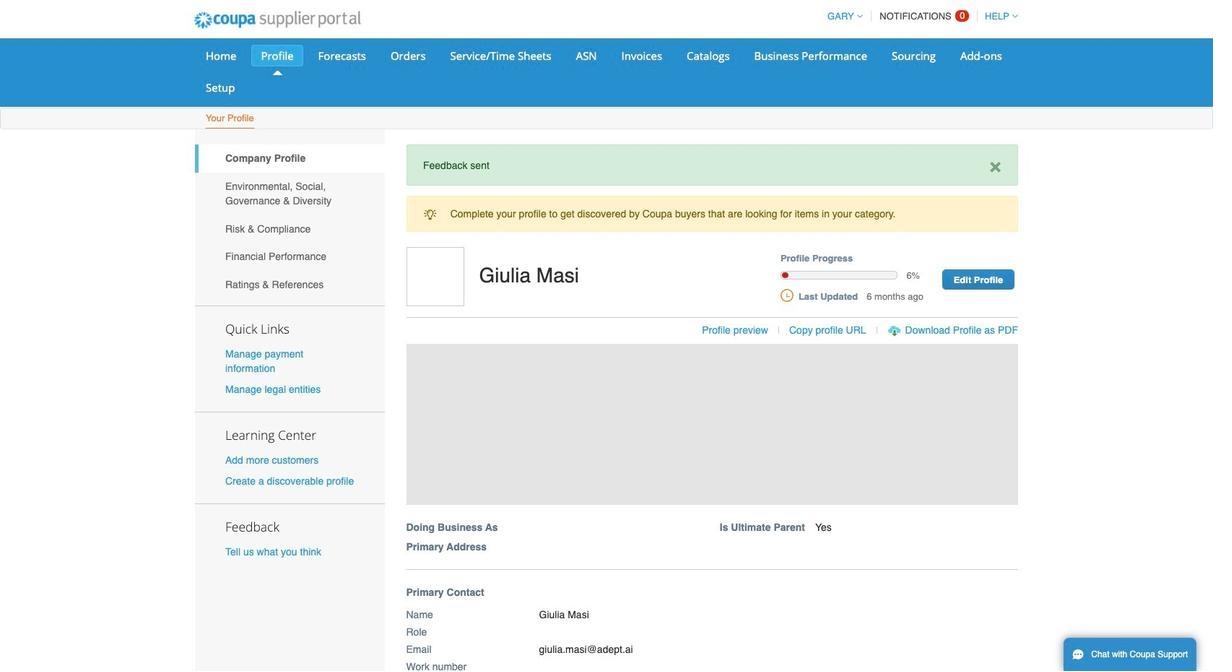 Task type: locate. For each thing, give the bounding box(es) containing it.
giulia masi image
[[406, 247, 464, 307]]

navigation
[[822, 2, 1019, 30]]

banner
[[401, 247, 1034, 570]]

coupa supplier portal image
[[184, 2, 370, 38]]

alert
[[406, 196, 1019, 232]]



Task type: describe. For each thing, give the bounding box(es) containing it.
background image
[[406, 344, 1019, 505]]



Task type: vqa. For each thing, say whether or not it's contained in the screenshot.
giulia masi 'image'
yes



